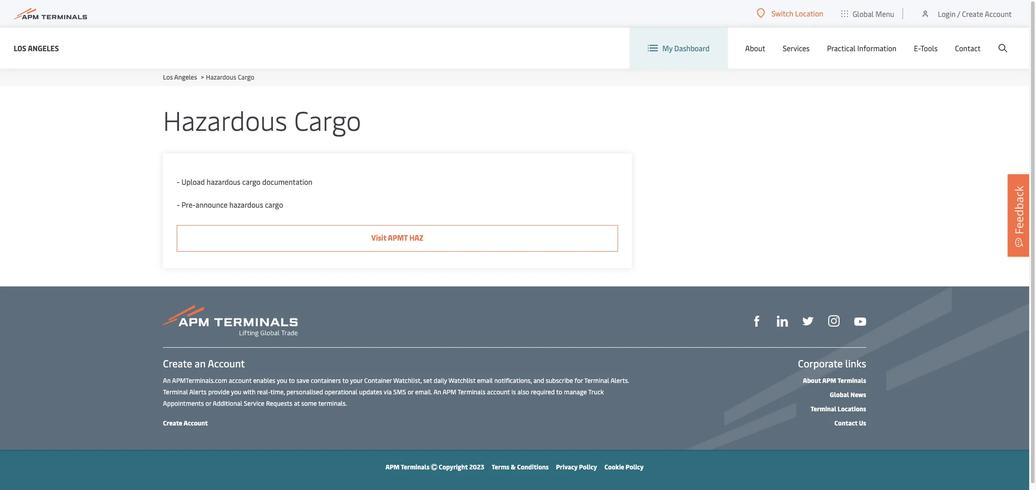 Task type: vqa. For each thing, say whether or not it's contained in the screenshot.
SMS at the left bottom of the page
yes



Task type: describe. For each thing, give the bounding box(es) containing it.
locations
[[838, 405, 867, 414]]

linkedin__x28_alt_x29__3_ link
[[778, 315, 789, 327]]

conditions
[[518, 463, 549, 472]]

global menu button
[[833, 0, 904, 27]]

practical
[[828, 43, 856, 53]]

with
[[243, 388, 256, 397]]

0 vertical spatial account
[[986, 8, 1013, 19]]

is
[[512, 388, 516, 397]]

an apmterminals.com account enables you to save containers to your container watchlist, set daily watchlist email notifications, and subscribe for terminal alerts. terminal alerts provide you with real-time, personalised operational updates via sms or email. an apm terminals account is also required to manage truck appointments or additional service requests at some terminals.
[[163, 377, 630, 408]]

0 horizontal spatial or
[[206, 400, 212, 408]]

youtube image
[[855, 318, 867, 326]]

privacy policy
[[557, 463, 598, 472]]

provide
[[208, 388, 230, 397]]

feedback
[[1012, 186, 1027, 234]]

global for global menu
[[853, 8, 874, 19]]

container
[[365, 377, 392, 385]]

and
[[534, 377, 545, 385]]

create an account
[[163, 357, 245, 371]]

us
[[860, 419, 867, 428]]

pre-
[[182, 200, 196, 210]]

2 vertical spatial terminals
[[401, 463, 430, 472]]

also
[[518, 388, 530, 397]]

1 horizontal spatial terminal
[[585, 377, 610, 385]]

cookie
[[605, 463, 625, 472]]

1 horizontal spatial cargo
[[294, 102, 361, 138]]

terminals inside an apmterminals.com account enables you to save containers to your container watchlist, set daily watchlist email notifications, and subscribe for terminal alerts. terminal alerts provide you with real-time, personalised operational updates via sms or email. an apm terminals account is also required to manage truck appointments or additional service requests at some terminals.
[[458, 388, 486, 397]]

practical information
[[828, 43, 897, 53]]

&
[[511, 463, 516, 472]]

los for los angeles > hazardous cargo
[[163, 73, 173, 82]]

visit
[[372, 233, 387, 243]]

- pre-announce hazardous cargo
[[177, 200, 283, 210]]

0 vertical spatial an
[[163, 377, 171, 385]]

1 horizontal spatial to
[[343, 377, 349, 385]]

my
[[663, 43, 673, 53]]

0 vertical spatial or
[[408, 388, 414, 397]]

- for - upload hazardous cargo documentation
[[177, 177, 180, 187]]

about for about
[[746, 43, 766, 53]]

terms
[[492, 463, 510, 472]]

sms
[[394, 388, 406, 397]]

feedback button
[[1009, 174, 1031, 257]]

create account
[[163, 419, 208, 428]]

0 vertical spatial hazardous
[[207, 177, 241, 187]]

2023
[[470, 463, 485, 472]]

/
[[958, 8, 961, 19]]

updates
[[359, 388, 383, 397]]

1 vertical spatial hazardous
[[163, 102, 288, 138]]

login
[[939, 8, 956, 19]]

about apm terminals link
[[804, 377, 867, 385]]

requests
[[266, 400, 293, 408]]

some
[[302, 400, 317, 408]]

1 vertical spatial an
[[434, 388, 442, 397]]

terms & conditions
[[492, 463, 549, 472]]

watchlist,
[[394, 377, 422, 385]]

0 vertical spatial cargo
[[242, 177, 261, 187]]

create for create an account
[[163, 357, 192, 371]]

tools
[[921, 43, 938, 53]]

instagram image
[[829, 316, 840, 327]]

2 horizontal spatial terminal
[[811, 405, 837, 414]]

email
[[477, 377, 493, 385]]

watchlist
[[449, 377, 476, 385]]

apm terminals ⓒ copyright 2023
[[386, 463, 485, 472]]

1 horizontal spatial cargo
[[265, 200, 283, 210]]

twitter image
[[803, 316, 814, 327]]

global for global news
[[831, 391, 850, 400]]

via
[[384, 388, 392, 397]]

my dashboard button
[[648, 27, 710, 69]]

my dashboard
[[663, 43, 710, 53]]

your
[[350, 377, 363, 385]]

practical information button
[[828, 27, 897, 69]]

visit apmt haz
[[372, 233, 424, 243]]

daily
[[434, 377, 447, 385]]

1 vertical spatial account
[[208, 357, 245, 371]]

contact us
[[835, 419, 867, 428]]

about apm terminals
[[804, 377, 867, 385]]

about button
[[746, 27, 766, 69]]

cookie policy
[[605, 463, 644, 472]]

operational
[[325, 388, 358, 397]]

- upload hazardous cargo documentation
[[177, 177, 313, 187]]

0 horizontal spatial terminal
[[163, 388, 188, 397]]

links
[[846, 357, 867, 371]]

create account link
[[163, 419, 208, 428]]

switch location button
[[758, 8, 824, 18]]

los angeles
[[14, 43, 59, 53]]

e-tools button
[[915, 27, 938, 69]]

terminals.
[[319, 400, 347, 408]]

terminal locations link
[[811, 405, 867, 414]]

information
[[858, 43, 897, 53]]

0 vertical spatial terminals
[[838, 377, 867, 385]]

for
[[575, 377, 583, 385]]

0 horizontal spatial account
[[229, 377, 252, 385]]

location
[[796, 8, 824, 18]]

news
[[851, 391, 867, 400]]

login / create account link
[[922, 0, 1013, 27]]

privacy
[[557, 463, 578, 472]]

global news
[[831, 391, 867, 400]]

alerts.
[[611, 377, 630, 385]]

contact for contact
[[956, 43, 981, 53]]

0 vertical spatial you
[[277, 377, 288, 385]]



Task type: locate. For each thing, give the bounding box(es) containing it.
1 vertical spatial cargo
[[294, 102, 361, 138]]

visit apmt haz link
[[177, 225, 619, 252]]

apmt footer logo image
[[163, 305, 298, 337]]

0 horizontal spatial an
[[163, 377, 171, 385]]

account up with
[[229, 377, 252, 385]]

account down appointments
[[184, 419, 208, 428]]

0 horizontal spatial about
[[746, 43, 766, 53]]

global inside button
[[853, 8, 874, 19]]

1 horizontal spatial contact
[[956, 43, 981, 53]]

cargo up - pre-announce hazardous cargo
[[242, 177, 261, 187]]

0 horizontal spatial apm
[[386, 463, 400, 472]]

or right sms
[[408, 388, 414, 397]]

apm
[[823, 377, 837, 385], [443, 388, 457, 397], [386, 463, 400, 472]]

0 horizontal spatial you
[[231, 388, 242, 397]]

services
[[783, 43, 810, 53]]

apmt
[[388, 233, 408, 243]]

1 vertical spatial los angeles link
[[163, 73, 197, 82]]

1 vertical spatial cargo
[[265, 200, 283, 210]]

0 horizontal spatial los angeles link
[[14, 42, 59, 54]]

terminals down watchlist
[[458, 388, 486, 397]]

create left an at the left bottom of page
[[163, 357, 192, 371]]

required
[[531, 388, 555, 397]]

services button
[[783, 27, 810, 69]]

angeles for los angeles
[[28, 43, 59, 53]]

global up the terminal locations
[[831, 391, 850, 400]]

0 horizontal spatial terminals
[[401, 463, 430, 472]]

1 - from the top
[[177, 177, 180, 187]]

about for about apm terminals
[[804, 377, 822, 385]]

2 vertical spatial terminal
[[811, 405, 837, 414]]

e-
[[915, 43, 921, 53]]

>
[[201, 73, 204, 82]]

cargo
[[238, 73, 254, 82], [294, 102, 361, 138]]

an
[[163, 377, 171, 385], [434, 388, 442, 397]]

create right /
[[963, 8, 984, 19]]

dashboard
[[675, 43, 710, 53]]

1 horizontal spatial angeles
[[174, 73, 197, 82]]

email.
[[415, 388, 433, 397]]

hazardous right >
[[206, 73, 236, 82]]

apmterminals.com
[[172, 377, 227, 385]]

1 horizontal spatial terminals
[[458, 388, 486, 397]]

0 horizontal spatial angeles
[[28, 43, 59, 53]]

fill 44 link
[[803, 315, 814, 327]]

documentation
[[262, 177, 313, 187]]

terminals
[[838, 377, 867, 385], [458, 388, 486, 397], [401, 463, 430, 472]]

ⓒ
[[431, 463, 438, 472]]

2 horizontal spatial apm
[[823, 377, 837, 385]]

hazardous cargo
[[163, 102, 361, 138]]

subscribe
[[546, 377, 574, 385]]

-
[[177, 177, 180, 187], [177, 200, 180, 210]]

global left menu at the right top of page
[[853, 8, 874, 19]]

terminal down global news
[[811, 405, 837, 414]]

cookie policy link
[[605, 463, 644, 472]]

contact us link
[[835, 419, 867, 428]]

about down 'corporate'
[[804, 377, 822, 385]]

an up appointments
[[163, 377, 171, 385]]

1 horizontal spatial account
[[487, 388, 510, 397]]

1 vertical spatial create
[[163, 357, 192, 371]]

2 horizontal spatial terminals
[[838, 377, 867, 385]]

e-tools
[[915, 43, 938, 53]]

0 horizontal spatial cargo
[[238, 73, 254, 82]]

0 horizontal spatial policy
[[580, 463, 598, 472]]

global news link
[[831, 391, 867, 400]]

1 vertical spatial apm
[[443, 388, 457, 397]]

2 vertical spatial create
[[163, 419, 183, 428]]

contact down locations
[[835, 419, 858, 428]]

1 horizontal spatial or
[[408, 388, 414, 397]]

0 vertical spatial -
[[177, 177, 180, 187]]

1 vertical spatial -
[[177, 200, 180, 210]]

los
[[14, 43, 26, 53], [163, 73, 173, 82]]

facebook image
[[752, 316, 763, 327]]

contact down login / create account link
[[956, 43, 981, 53]]

create down appointments
[[163, 419, 183, 428]]

2 - from the top
[[177, 200, 180, 210]]

1 vertical spatial about
[[804, 377, 822, 385]]

2 vertical spatial apm
[[386, 463, 400, 472]]

linkedin image
[[778, 316, 789, 327]]

enables
[[253, 377, 276, 385]]

to left the your
[[343, 377, 349, 385]]

1 vertical spatial los
[[163, 73, 173, 82]]

1 vertical spatial account
[[487, 388, 510, 397]]

hazardous up - pre-announce hazardous cargo
[[207, 177, 241, 187]]

- left upload
[[177, 177, 180, 187]]

0 vertical spatial los angeles link
[[14, 42, 59, 54]]

los for los angeles
[[14, 43, 26, 53]]

privacy policy link
[[557, 463, 598, 472]]

0 vertical spatial hazardous
[[206, 73, 236, 82]]

copyright
[[439, 463, 468, 472]]

- for - pre-announce hazardous cargo
[[177, 200, 180, 210]]

1 horizontal spatial los
[[163, 73, 173, 82]]

terminal up appointments
[[163, 388, 188, 397]]

terms & conditions link
[[492, 463, 549, 472]]

truck
[[589, 388, 604, 397]]

terminals left ⓒ
[[401, 463, 430, 472]]

hazardous down the los angeles > hazardous cargo
[[163, 102, 288, 138]]

2 horizontal spatial to
[[557, 388, 563, 397]]

policy right privacy
[[580, 463, 598, 472]]

service
[[244, 400, 265, 408]]

0 vertical spatial los
[[14, 43, 26, 53]]

0 vertical spatial about
[[746, 43, 766, 53]]

personalised
[[287, 388, 323, 397]]

switch location
[[772, 8, 824, 18]]

hazardous
[[206, 73, 236, 82], [163, 102, 288, 138]]

apm inside an apmterminals.com account enables you to save containers to your container watchlist, set daily watchlist email notifications, and subscribe for terminal alerts. terminal alerts provide you with real-time, personalised operational updates via sms or email. an apm terminals account is also required to manage truck appointments or additional service requests at some terminals.
[[443, 388, 457, 397]]

apm left ⓒ
[[386, 463, 400, 472]]

1 vertical spatial global
[[831, 391, 850, 400]]

shape link
[[752, 315, 763, 327]]

terminal locations
[[811, 405, 867, 414]]

global
[[853, 8, 874, 19], [831, 391, 850, 400]]

to left save
[[289, 377, 295, 385]]

1 vertical spatial hazardous
[[230, 200, 263, 210]]

0 horizontal spatial global
[[831, 391, 850, 400]]

1 horizontal spatial policy
[[626, 463, 644, 472]]

at
[[294, 400, 300, 408]]

angeles
[[28, 43, 59, 53], [174, 73, 197, 82]]

real-
[[257, 388, 271, 397]]

0 horizontal spatial contact
[[835, 419, 858, 428]]

switch
[[772, 8, 794, 18]]

upload
[[182, 177, 205, 187]]

time,
[[271, 388, 285, 397]]

menu
[[876, 8, 895, 19]]

1 vertical spatial angeles
[[174, 73, 197, 82]]

1 vertical spatial you
[[231, 388, 242, 397]]

1 horizontal spatial an
[[434, 388, 442, 397]]

policy for privacy policy
[[580, 463, 598, 472]]

about
[[746, 43, 766, 53], [804, 377, 822, 385]]

alerts
[[189, 388, 207, 397]]

manage
[[564, 388, 587, 397]]

an
[[195, 357, 206, 371]]

terminal up truck
[[585, 377, 610, 385]]

to down subscribe
[[557, 388, 563, 397]]

save
[[297, 377, 309, 385]]

contact button
[[956, 27, 981, 69]]

2 policy from the left
[[626, 463, 644, 472]]

hazardous down - upload hazardous cargo documentation
[[230, 200, 263, 210]]

instagram link
[[829, 315, 840, 327]]

0 vertical spatial cargo
[[238, 73, 254, 82]]

containers
[[311, 377, 341, 385]]

policy right cookie
[[626, 463, 644, 472]]

an down daily
[[434, 388, 442, 397]]

- left the pre-
[[177, 200, 180, 210]]

corporate
[[799, 357, 844, 371]]

announce
[[196, 200, 228, 210]]

0 vertical spatial terminal
[[585, 377, 610, 385]]

account right /
[[986, 8, 1013, 19]]

1 horizontal spatial you
[[277, 377, 288, 385]]

1 horizontal spatial los angeles link
[[163, 73, 197, 82]]

or down alerts
[[206, 400, 212, 408]]

account right an at the left bottom of page
[[208, 357, 245, 371]]

1 vertical spatial terminal
[[163, 388, 188, 397]]

contact
[[956, 43, 981, 53], [835, 419, 858, 428]]

you up time,
[[277, 377, 288, 385]]

0 horizontal spatial cargo
[[242, 177, 261, 187]]

contact for contact us
[[835, 419, 858, 428]]

1 vertical spatial or
[[206, 400, 212, 408]]

corporate links
[[799, 357, 867, 371]]

create for create account
[[163, 419, 183, 428]]

0 horizontal spatial to
[[289, 377, 295, 385]]

notifications,
[[495, 377, 532, 385]]

apm down daily
[[443, 388, 457, 397]]

account left the is
[[487, 388, 510, 397]]

0 vertical spatial apm
[[823, 377, 837, 385]]

haz
[[410, 233, 424, 243]]

los angeles > hazardous cargo
[[163, 73, 254, 82]]

about left services dropdown button
[[746, 43, 766, 53]]

0 vertical spatial contact
[[956, 43, 981, 53]]

to
[[289, 377, 295, 385], [343, 377, 349, 385], [557, 388, 563, 397]]

angeles for los angeles > hazardous cargo
[[174, 73, 197, 82]]

account
[[229, 377, 252, 385], [487, 388, 510, 397]]

terminals up global news
[[838, 377, 867, 385]]

you left with
[[231, 388, 242, 397]]

1 horizontal spatial global
[[853, 8, 874, 19]]

2 vertical spatial account
[[184, 419, 208, 428]]

additional
[[213, 400, 242, 408]]

0 vertical spatial account
[[229, 377, 252, 385]]

cargo down the documentation
[[265, 200, 283, 210]]

0 vertical spatial angeles
[[28, 43, 59, 53]]

1 policy from the left
[[580, 463, 598, 472]]

1 horizontal spatial apm
[[443, 388, 457, 397]]

login / create account
[[939, 8, 1013, 19]]

1 vertical spatial terminals
[[458, 388, 486, 397]]

1 horizontal spatial about
[[804, 377, 822, 385]]

0 horizontal spatial los
[[14, 43, 26, 53]]

0 vertical spatial create
[[963, 8, 984, 19]]

0 vertical spatial global
[[853, 8, 874, 19]]

policy for cookie policy
[[626, 463, 644, 472]]

1 vertical spatial contact
[[835, 419, 858, 428]]

apm down corporate links
[[823, 377, 837, 385]]

global menu
[[853, 8, 895, 19]]



